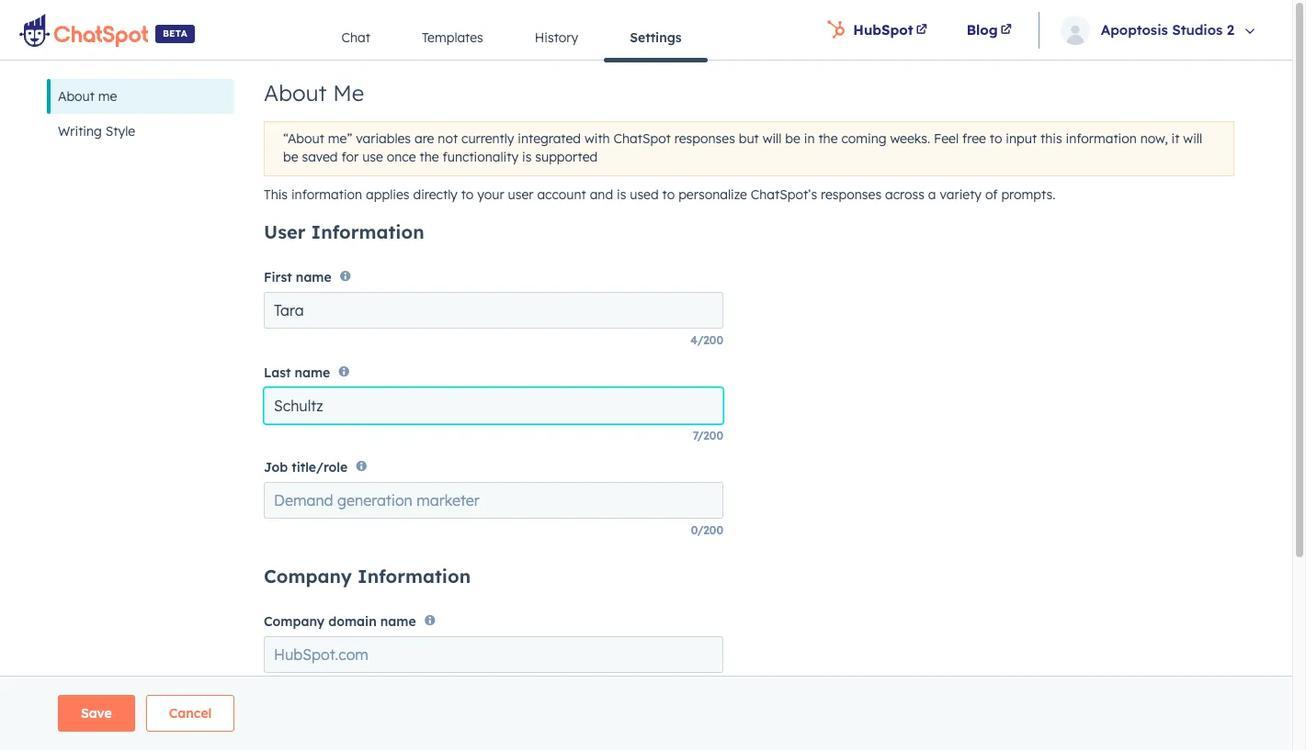 Task type: locate. For each thing, give the bounding box(es) containing it.
2 will from the left
[[1183, 131, 1202, 147]]

personalize
[[678, 187, 747, 203]]

name
[[296, 270, 332, 286], [295, 365, 330, 381], [380, 614, 416, 631]]

1 horizontal spatial about
[[264, 79, 327, 107]]

company left domain
[[264, 614, 325, 631]]

0 vertical spatial company
[[264, 565, 352, 588]]

blog link
[[948, 0, 1033, 60]]

1 horizontal spatial will
[[1183, 131, 1202, 147]]

input
[[1006, 131, 1037, 147]]

2
[[1227, 21, 1234, 38]]

link opens in a new window image
[[916, 19, 927, 41], [1001, 19, 1012, 41], [916, 24, 927, 35]]

0/200
[[691, 524, 723, 538], [691, 679, 723, 692]]

0 vertical spatial is
[[522, 149, 532, 165]]

chatspot
[[614, 131, 671, 147]]

free
[[962, 131, 986, 147]]

templates link
[[396, 16, 509, 60]]

directly
[[413, 187, 458, 203]]

navigation
[[316, 16, 707, 62]]

integrated
[[518, 131, 581, 147]]

about up "about
[[264, 79, 327, 107]]

will right but
[[763, 131, 782, 147]]

0 vertical spatial information
[[311, 221, 424, 244]]

name right domain
[[380, 614, 416, 631]]

0 horizontal spatial be
[[283, 149, 298, 165]]

it
[[1172, 131, 1180, 147]]

information inside "about me" variables are not currently integrated with chatspot responses but will be in the coming weeks. feel free to input this information now, it will be saved for use once the functionality is supported
[[1066, 131, 1137, 147]]

2 0/200 from the top
[[691, 679, 723, 692]]

will right the it
[[1183, 131, 1202, 147]]

0 horizontal spatial about
[[58, 88, 95, 105]]

responses left but
[[674, 131, 735, 147]]

information down "applies"
[[311, 221, 424, 244]]

1 0/200 from the top
[[691, 524, 723, 538]]

1 will from the left
[[763, 131, 782, 147]]

1 company from the top
[[264, 565, 352, 588]]

be down "about
[[283, 149, 298, 165]]

1 vertical spatial information
[[291, 187, 362, 203]]

the right in
[[818, 131, 838, 147]]

0 horizontal spatial will
[[763, 131, 782, 147]]

1 vertical spatial 0/200
[[691, 679, 723, 692]]

0 vertical spatial responses
[[674, 131, 735, 147]]

apoptosis studios 2 button
[[1045, 0, 1281, 60]]

currently
[[461, 131, 514, 147]]

1 vertical spatial name
[[295, 365, 330, 381]]

information
[[1066, 131, 1137, 147], [291, 187, 362, 203]]

about left me
[[58, 88, 95, 105]]

job title/role
[[264, 460, 348, 476]]

to inside "about me" variables are not currently integrated with chatspot responses but will be in the coming weeks. feel free to input this information now, it will be saved for use once the functionality is supported
[[990, 131, 1002, 147]]

to right the free at the right top
[[990, 131, 1002, 147]]

company
[[264, 565, 352, 588], [264, 614, 325, 631]]

with
[[585, 131, 610, 147]]

information down saved
[[291, 187, 362, 203]]

your
[[477, 187, 504, 203]]

Company domain name text field
[[264, 637, 723, 674]]

Last name text field
[[264, 388, 723, 424]]

0/200 for job title/role
[[691, 524, 723, 538]]

0 vertical spatial name
[[296, 270, 332, 286]]

2 company from the top
[[264, 614, 325, 631]]

is down integrated
[[522, 149, 532, 165]]

1 vertical spatial information
[[358, 565, 471, 588]]

to left your
[[461, 187, 474, 203]]

in
[[804, 131, 815, 147]]

this
[[1041, 131, 1062, 147]]

name for last name
[[295, 365, 330, 381]]

1 vertical spatial be
[[283, 149, 298, 165]]

name right "first"
[[296, 270, 332, 286]]

1 vertical spatial the
[[420, 149, 439, 165]]

about me
[[58, 88, 117, 105]]

link opens in a new window image
[[1001, 24, 1012, 35]]

be
[[785, 131, 800, 147], [283, 149, 298, 165]]

0 horizontal spatial is
[[522, 149, 532, 165]]

0 horizontal spatial responses
[[674, 131, 735, 147]]

save button
[[58, 696, 135, 733]]

company up company domain name
[[264, 565, 352, 588]]

style
[[106, 123, 135, 140]]

information right this
[[1066, 131, 1137, 147]]

Territory text field
[[264, 732, 723, 751]]

the down are at left
[[420, 149, 439, 165]]

1 horizontal spatial is
[[617, 187, 626, 203]]

1 vertical spatial company
[[264, 614, 325, 631]]

company information
[[264, 565, 471, 588]]

cancel button
[[146, 696, 235, 733]]

0 vertical spatial information
[[1066, 131, 1137, 147]]

me
[[333, 79, 364, 107]]

0 horizontal spatial information
[[291, 187, 362, 203]]

is
[[522, 149, 532, 165], [617, 187, 626, 203]]

feel
[[934, 131, 959, 147]]

information
[[311, 221, 424, 244], [358, 565, 471, 588]]

about me link
[[47, 79, 234, 114]]

functionality
[[443, 149, 519, 165]]

to right used
[[662, 187, 675, 203]]

is right and on the top left
[[617, 187, 626, 203]]

used
[[630, 187, 659, 203]]

responses inside "about me" variables are not currently integrated with chatspot responses but will be in the coming weeks. feel free to input this information now, it will be saved for use once the functionality is supported
[[674, 131, 735, 147]]

responses left across
[[821, 187, 882, 203]]

information up domain
[[358, 565, 471, 588]]

weeks.
[[890, 131, 930, 147]]

name right last
[[295, 365, 330, 381]]

use
[[362, 149, 383, 165]]

user
[[508, 187, 534, 203]]

0 vertical spatial be
[[785, 131, 800, 147]]

but
[[739, 131, 759, 147]]

responses
[[674, 131, 735, 147], [821, 187, 882, 203]]

hubspot link
[[809, 0, 948, 60]]

Job title/role text field
[[264, 483, 723, 519]]

1 vertical spatial is
[[617, 187, 626, 203]]

1 horizontal spatial information
[[1066, 131, 1137, 147]]

4/200
[[690, 334, 723, 348]]

be left in
[[785, 131, 800, 147]]

studios
[[1172, 21, 1223, 38]]

this
[[264, 187, 288, 203]]

to
[[990, 131, 1002, 147], [461, 187, 474, 203], [662, 187, 675, 203]]

0/200 for company domain name
[[691, 679, 723, 692]]

0 vertical spatial 0/200
[[691, 524, 723, 538]]

"about me" variables are not currently integrated with chatspot responses but will be in the coming weeks. feel free to input this information now, it will be saved for use once the functionality is supported
[[283, 131, 1202, 165]]

about
[[264, 79, 327, 107], [58, 88, 95, 105]]

1 horizontal spatial the
[[818, 131, 838, 147]]

the
[[818, 131, 838, 147], [420, 149, 439, 165]]

hubspot
[[853, 21, 913, 38]]

2 horizontal spatial to
[[990, 131, 1002, 147]]

1 horizontal spatial responses
[[821, 187, 882, 203]]

once
[[387, 149, 416, 165]]

will
[[763, 131, 782, 147], [1183, 131, 1202, 147]]



Task type: vqa. For each thing, say whether or not it's contained in the screenshot.
company
yes



Task type: describe. For each thing, give the bounding box(es) containing it.
information for company information
[[358, 565, 471, 588]]

last
[[264, 365, 291, 381]]

about for about me
[[264, 79, 327, 107]]

is inside "about me" variables are not currently integrated with chatspot responses but will be in the coming weeks. feel free to input this information now, it will be saved for use once the functionality is supported
[[522, 149, 532, 165]]

cancel
[[169, 706, 212, 722]]

about me
[[264, 79, 364, 107]]

writing style
[[58, 123, 135, 140]]

user information
[[264, 221, 424, 244]]

2 vertical spatial name
[[380, 614, 416, 631]]

0 horizontal spatial the
[[420, 149, 439, 165]]

and
[[590, 187, 613, 203]]

title/role
[[292, 460, 348, 476]]

now,
[[1140, 131, 1168, 147]]

company domain name
[[264, 614, 416, 631]]

job
[[264, 460, 288, 476]]

across
[[885, 187, 925, 203]]

0 vertical spatial the
[[818, 131, 838, 147]]

writing
[[58, 123, 102, 140]]

history link
[[509, 16, 604, 60]]

a
[[928, 187, 936, 203]]

company for company information
[[264, 565, 352, 588]]

first
[[264, 270, 292, 286]]

company for company domain name
[[264, 614, 325, 631]]

chat
[[341, 29, 370, 46]]

7/200
[[693, 429, 723, 443]]

me
[[98, 88, 117, 105]]

user
[[264, 221, 306, 244]]

settings link
[[604, 16, 707, 62]]

apoptosis
[[1101, 21, 1168, 38]]

not
[[438, 131, 458, 147]]

about for about me
[[58, 88, 95, 105]]

saved
[[302, 149, 338, 165]]

prompts.
[[1001, 187, 1056, 203]]

"about
[[283, 131, 324, 147]]

name for first name
[[296, 270, 332, 286]]

navigation containing chat
[[316, 16, 707, 62]]

beta
[[163, 27, 187, 39]]

variety
[[940, 187, 982, 203]]

1 horizontal spatial be
[[785, 131, 800, 147]]

first name
[[264, 270, 332, 286]]

history
[[535, 29, 578, 46]]

settings
[[630, 29, 682, 46]]

me"
[[328, 131, 352, 147]]

writing style link
[[47, 114, 234, 149]]

beta link
[[0, 0, 214, 60]]

apoptosis studios 2
[[1101, 21, 1234, 38]]

page section element
[[14, 696, 1279, 733]]

for
[[341, 149, 359, 165]]

domain
[[328, 614, 377, 631]]

last name
[[264, 365, 330, 381]]

applies
[[366, 187, 410, 203]]

save
[[81, 706, 112, 722]]

link opens in a new window image inside blog "link"
[[1001, 19, 1012, 41]]

information for user information
[[311, 221, 424, 244]]

0 horizontal spatial to
[[461, 187, 474, 203]]

supported
[[535, 149, 598, 165]]

this information applies directly to your user account and is used to personalize chatspot's responses across a variety of prompts.
[[264, 187, 1056, 203]]

blog
[[967, 21, 998, 38]]

of
[[985, 187, 998, 203]]

account
[[537, 187, 586, 203]]

are
[[415, 131, 434, 147]]

1 vertical spatial responses
[[821, 187, 882, 203]]

First name text field
[[264, 293, 723, 329]]

chat link
[[316, 16, 396, 60]]

templates
[[422, 29, 483, 46]]

chatspot's
[[751, 187, 817, 203]]

variables
[[356, 131, 411, 147]]

coming
[[841, 131, 887, 147]]

1 horizontal spatial to
[[662, 187, 675, 203]]



